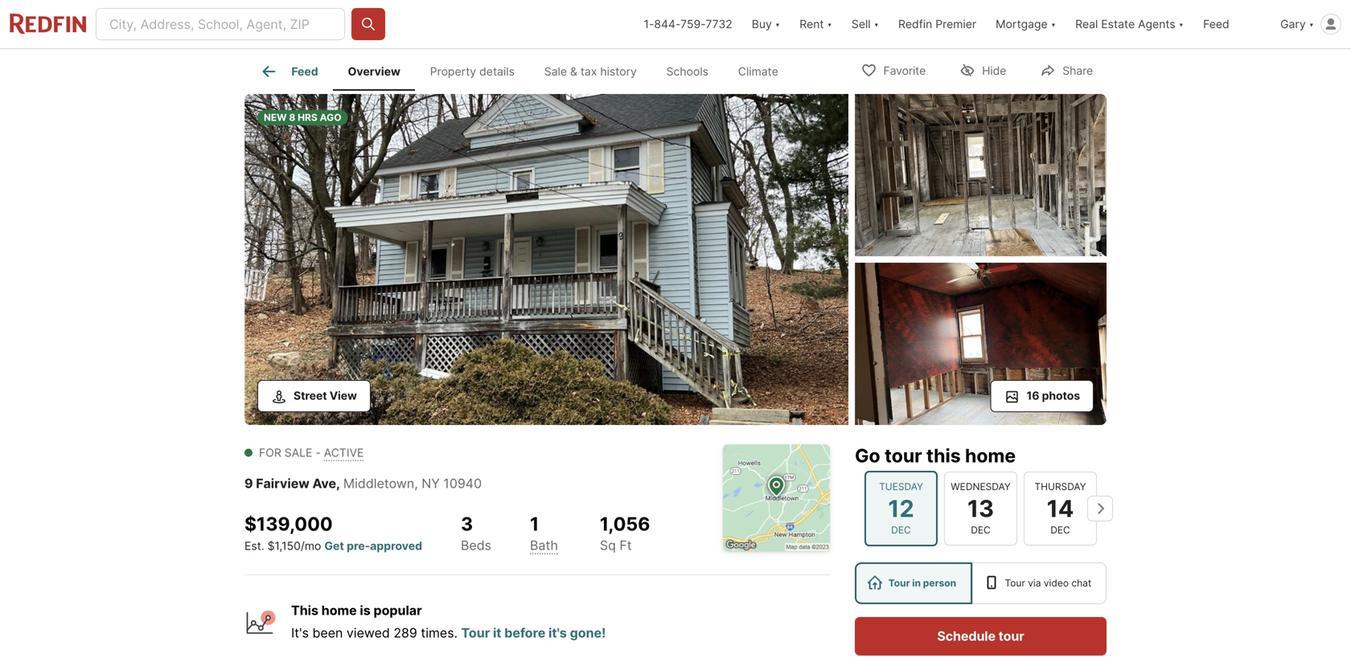 Task type: locate. For each thing, give the bounding box(es) containing it.
thursday
[[1035, 481, 1087, 493]]

1 vertical spatial tour
[[999, 629, 1025, 645]]

hide
[[982, 64, 1007, 78]]

1 horizontal spatial tour
[[999, 629, 1025, 645]]

sell
[[852, 17, 871, 31]]

13
[[968, 495, 994, 523]]

in
[[912, 578, 921, 590]]

tour left in
[[889, 578, 910, 590]]

1
[[530, 513, 539, 536]]

,
[[336, 476, 340, 492], [414, 476, 418, 492]]

mortgage
[[996, 17, 1048, 31]]

, left ny
[[414, 476, 418, 492]]

tour left it
[[461, 626, 490, 642]]

feed up the new 8 hrs ago
[[292, 65, 318, 78]]

new 8 hrs ago link
[[245, 94, 849, 429]]

0 vertical spatial feed
[[1204, 17, 1230, 31]]

buy ▾
[[752, 17, 780, 31]]

4 ▾ from the left
[[1051, 17, 1056, 31]]

▾ right agents
[[1179, 17, 1184, 31]]

▾ right rent
[[827, 17, 833, 31]]

9 fairview ave, middletown, ny 10940 image
[[245, 94, 849, 426], [855, 94, 1107, 257], [855, 263, 1107, 426]]

▾ inside sell ▾ dropdown button
[[874, 17, 879, 31]]

0 horizontal spatial home
[[322, 603, 357, 619]]

tab list
[[245, 49, 806, 91]]

tour inside button
[[999, 629, 1025, 645]]

video
[[1044, 578, 1069, 590]]

$1,150
[[268, 540, 301, 553]]

▾ inside real estate agents ▾ link
[[1179, 17, 1184, 31]]

schools tab
[[652, 52, 724, 91]]

ny
[[422, 476, 440, 492]]

tour it before it's gone! link
[[461, 626, 606, 642]]

dec inside tuesday 12 dec
[[892, 525, 911, 537]]

3 beds
[[461, 513, 492, 554]]

sale & tax history tab
[[530, 52, 652, 91]]

buy ▾ button
[[742, 0, 790, 48]]

1 horizontal spatial ,
[[414, 476, 418, 492]]

feed button
[[1194, 0, 1271, 48]]

5 ▾ from the left
[[1179, 17, 1184, 31]]

via
[[1028, 578, 1041, 590]]

tour for tour via video chat
[[1005, 578, 1026, 590]]

1 horizontal spatial tour
[[889, 578, 910, 590]]

gary
[[1281, 17, 1306, 31]]

details
[[480, 65, 515, 78]]

dec down 14
[[1051, 525, 1071, 537]]

it's
[[291, 626, 309, 642]]

sq
[[600, 538, 616, 554]]

list box
[[855, 563, 1107, 605]]

dec down 12
[[892, 525, 911, 537]]

9
[[245, 476, 253, 492]]

chat
[[1072, 578, 1092, 590]]

$139,000 est. $1,150 /mo get pre-approved
[[245, 513, 422, 553]]

popular
[[374, 603, 422, 619]]

dec down 13
[[971, 525, 991, 537]]

home
[[965, 445, 1016, 467], [322, 603, 357, 619]]

this
[[291, 603, 319, 619]]

tour left via
[[1005, 578, 1026, 590]]

3 dec from the left
[[1051, 525, 1071, 537]]

▾ right sell
[[874, 17, 879, 31]]

▾ inside mortgage ▾ dropdown button
[[1051, 17, 1056, 31]]

schools
[[667, 65, 709, 78]]

▾ right mortgage
[[1051, 17, 1056, 31]]

0 horizontal spatial dec
[[892, 525, 911, 537]]

2 horizontal spatial tour
[[1005, 578, 1026, 590]]

for sale - active
[[259, 446, 364, 460]]

tour
[[889, 578, 910, 590], [1005, 578, 1026, 590], [461, 626, 490, 642]]

history
[[600, 65, 637, 78]]

▾ right gary
[[1309, 17, 1315, 31]]

redfin premier button
[[889, 0, 986, 48]]

0 vertical spatial tour
[[885, 445, 922, 467]]

home up been
[[322, 603, 357, 619]]

0 horizontal spatial ,
[[336, 476, 340, 492]]

view
[[330, 389, 357, 403]]

0 horizontal spatial tour
[[885, 445, 922, 467]]

10940
[[444, 476, 482, 492]]

, down active
[[336, 476, 340, 492]]

home up wednesday
[[965, 445, 1016, 467]]

sale
[[285, 446, 312, 460]]

dec for 13
[[971, 525, 991, 537]]

is
[[360, 603, 371, 619]]

rent ▾
[[800, 17, 833, 31]]

1-844-759-7732 link
[[644, 17, 733, 31]]

▾ for sell ▾
[[874, 17, 879, 31]]

wednesday
[[951, 481, 1011, 493]]

2 horizontal spatial dec
[[1051, 525, 1071, 537]]

16 photos button
[[991, 381, 1094, 413]]

tour for tour in person
[[889, 578, 910, 590]]

feed
[[1204, 17, 1230, 31], [292, 65, 318, 78]]

get
[[325, 540, 344, 553]]

1 dec from the left
[[892, 525, 911, 537]]

tour right schedule
[[999, 629, 1025, 645]]

dec
[[892, 525, 911, 537], [971, 525, 991, 537], [1051, 525, 1071, 537]]

2 dec from the left
[[971, 525, 991, 537]]

▾ inside rent ▾ dropdown button
[[827, 17, 833, 31]]

tour via video chat
[[1005, 578, 1092, 590]]

1 vertical spatial home
[[322, 603, 357, 619]]

▾ for gary ▾
[[1309, 17, 1315, 31]]

agents
[[1138, 17, 1176, 31]]

1 horizontal spatial home
[[965, 445, 1016, 467]]

tour up tuesday
[[885, 445, 922, 467]]

▾ for mortgage ▾
[[1051, 17, 1056, 31]]

buy ▾ button
[[752, 0, 780, 48]]

bath
[[530, 538, 558, 554]]

▾ right buy
[[775, 17, 780, 31]]

1 horizontal spatial feed
[[1204, 17, 1230, 31]]

1-844-759-7732
[[644, 17, 733, 31]]

tax
[[581, 65, 597, 78]]

times.
[[421, 626, 458, 642]]

1 ▾ from the left
[[775, 17, 780, 31]]

2 ▾ from the left
[[827, 17, 833, 31]]

sell ▾
[[852, 17, 879, 31]]

for
[[259, 446, 281, 460]]

16 photos
[[1027, 389, 1080, 403]]

6 ▾ from the left
[[1309, 17, 1315, 31]]

7732
[[706, 17, 733, 31]]

list box containing tour in person
[[855, 563, 1107, 605]]

1 , from the left
[[336, 476, 340, 492]]

tour in person option
[[855, 563, 972, 605]]

street view
[[294, 389, 357, 403]]

dec inside thursday 14 dec
[[1051, 525, 1071, 537]]

estate
[[1102, 17, 1135, 31]]

real estate agents ▾
[[1076, 17, 1184, 31]]

▾
[[775, 17, 780, 31], [827, 17, 833, 31], [874, 17, 879, 31], [1051, 17, 1056, 31], [1179, 17, 1184, 31], [1309, 17, 1315, 31]]

gone!
[[570, 626, 606, 642]]

hide button
[[946, 53, 1020, 86]]

3 ▾ from the left
[[874, 17, 879, 31]]

property details
[[430, 65, 515, 78]]

dec inside wednesday 13 dec
[[971, 525, 991, 537]]

▾ inside buy ▾ dropdown button
[[775, 17, 780, 31]]

1 horizontal spatial dec
[[971, 525, 991, 537]]

climate tab
[[724, 52, 793, 91]]

None button
[[865, 471, 938, 547], [944, 472, 1018, 546], [1024, 472, 1097, 546], [865, 471, 938, 547], [944, 472, 1018, 546], [1024, 472, 1097, 546]]

premier
[[936, 17, 977, 31]]

map entry image
[[723, 445, 830, 552]]

feed right agents
[[1204, 17, 1230, 31]]

it
[[493, 626, 502, 642]]

1 vertical spatial feed
[[292, 65, 318, 78]]

0 vertical spatial home
[[965, 445, 1016, 467]]

0 horizontal spatial tour
[[461, 626, 490, 642]]



Task type: describe. For each thing, give the bounding box(es) containing it.
ft
[[620, 538, 632, 554]]

fairview
[[256, 476, 310, 492]]

feed inside button
[[1204, 17, 1230, 31]]

been
[[312, 626, 343, 642]]

before
[[505, 626, 546, 642]]

share
[[1063, 64, 1093, 78]]

tour via video chat option
[[972, 563, 1107, 605]]

it's
[[549, 626, 567, 642]]

tuesday 12 dec
[[879, 481, 923, 537]]

/mo
[[301, 540, 321, 553]]

mortgage ▾ button
[[996, 0, 1056, 48]]

new
[[264, 112, 287, 123]]

property details tab
[[415, 52, 530, 91]]

tab list containing feed
[[245, 49, 806, 91]]

wednesday 13 dec
[[951, 481, 1011, 537]]

▾ for buy ▾
[[775, 17, 780, 31]]

new 8 hrs ago
[[264, 112, 342, 123]]

schedule
[[937, 629, 996, 645]]

289
[[394, 626, 417, 642]]

ago
[[320, 112, 342, 123]]

share button
[[1027, 53, 1107, 86]]

tuesday
[[879, 481, 923, 493]]

schedule tour
[[937, 629, 1025, 645]]

9 fairview ave , middletown , ny 10940
[[245, 476, 482, 492]]

3
[[461, 513, 473, 536]]

go tour this home
[[855, 445, 1016, 467]]

get pre-approved link
[[325, 540, 422, 553]]

climate
[[738, 65, 779, 78]]

16
[[1027, 389, 1040, 403]]

hrs
[[298, 112, 318, 123]]

street view button
[[257, 381, 371, 413]]

City, Address, School, Agent, ZIP search field
[[96, 8, 345, 40]]

overview tab
[[333, 52, 415, 91]]

go
[[855, 445, 881, 467]]

rent ▾ button
[[800, 0, 833, 48]]

beds
[[461, 538, 492, 554]]

schedule tour button
[[855, 618, 1107, 656]]

next image
[[1088, 496, 1113, 522]]

real estate agents ▾ link
[[1076, 0, 1184, 48]]

this
[[927, 445, 961, 467]]

759-
[[681, 17, 706, 31]]

▾ for rent ▾
[[827, 17, 833, 31]]

this home is popular it's been viewed 289 times. tour it before it's gone!
[[291, 603, 606, 642]]

est.
[[245, 540, 264, 553]]

real
[[1076, 17, 1098, 31]]

dec for 12
[[892, 525, 911, 537]]

overview
[[348, 65, 401, 78]]

$139,000
[[245, 513, 333, 536]]

2 , from the left
[[414, 476, 418, 492]]

ave
[[313, 476, 336, 492]]

rent
[[800, 17, 824, 31]]

844-
[[654, 17, 681, 31]]

1 bath
[[530, 513, 558, 554]]

1-
[[644, 17, 654, 31]]

viewed
[[347, 626, 390, 642]]

property
[[430, 65, 476, 78]]

sell ▾ button
[[842, 0, 889, 48]]

tour for schedule
[[999, 629, 1025, 645]]

&
[[570, 65, 578, 78]]

middletown
[[343, 476, 414, 492]]

1,056 sq ft
[[600, 513, 650, 554]]

mortgage ▾ button
[[986, 0, 1066, 48]]

street
[[294, 389, 327, 403]]

mortgage ▾
[[996, 17, 1056, 31]]

redfin
[[899, 17, 933, 31]]

tour in person
[[889, 578, 957, 590]]

person
[[923, 578, 957, 590]]

12
[[888, 495, 914, 523]]

photos
[[1042, 389, 1080, 403]]

approved
[[370, 540, 422, 553]]

real estate agents ▾ button
[[1066, 0, 1194, 48]]

tour for go
[[885, 445, 922, 467]]

pre-
[[347, 540, 370, 553]]

sale & tax history
[[544, 65, 637, 78]]

8
[[289, 112, 295, 123]]

tour inside this home is popular it's been viewed 289 times. tour it before it's gone!
[[461, 626, 490, 642]]

submit search image
[[360, 16, 376, 32]]

home inside this home is popular it's been viewed 289 times. tour it before it's gone!
[[322, 603, 357, 619]]

0 horizontal spatial feed
[[292, 65, 318, 78]]

sale
[[544, 65, 567, 78]]

dec for 14
[[1051, 525, 1071, 537]]

-
[[316, 446, 321, 460]]

favorite
[[884, 64, 926, 78]]

thursday 14 dec
[[1035, 481, 1087, 537]]

sell ▾ button
[[852, 0, 879, 48]]



Task type: vqa. For each thing, say whether or not it's contained in the screenshot.
the and
no



